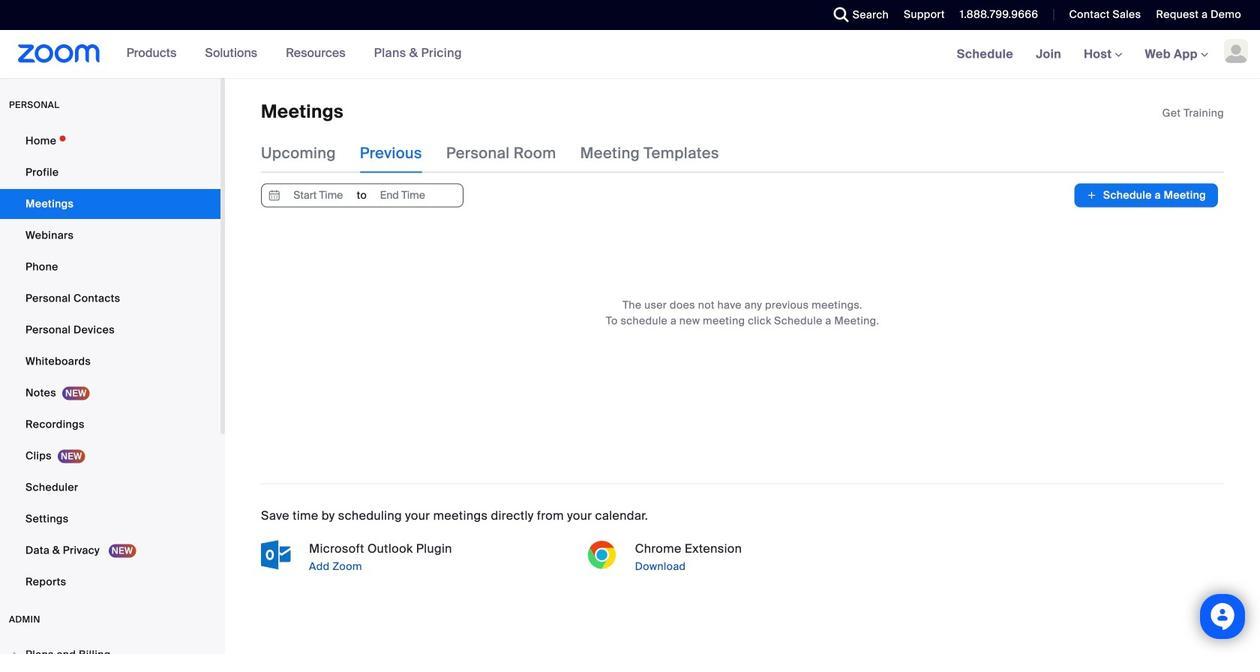 Task type: locate. For each thing, give the bounding box(es) containing it.
meetings navigation
[[946, 30, 1260, 79]]

right image
[[11, 650, 20, 654]]

menu item
[[0, 641, 221, 654]]

Date Range Picker End field
[[368, 184, 437, 207]]

personal menu menu
[[0, 126, 221, 599]]

banner
[[0, 30, 1260, 79]]

application
[[1162, 106, 1224, 121]]

tabs of meeting tab list
[[261, 134, 743, 173]]



Task type: vqa. For each thing, say whether or not it's contained in the screenshot.
dialog
no



Task type: describe. For each thing, give the bounding box(es) containing it.
add image
[[1086, 188, 1097, 203]]

Date Range Picker Start field
[[283, 184, 353, 207]]

profile picture image
[[1224, 39, 1248, 63]]

zoom logo image
[[18, 44, 100, 63]]

product information navigation
[[100, 30, 473, 78]]

date image
[[266, 184, 283, 207]]



